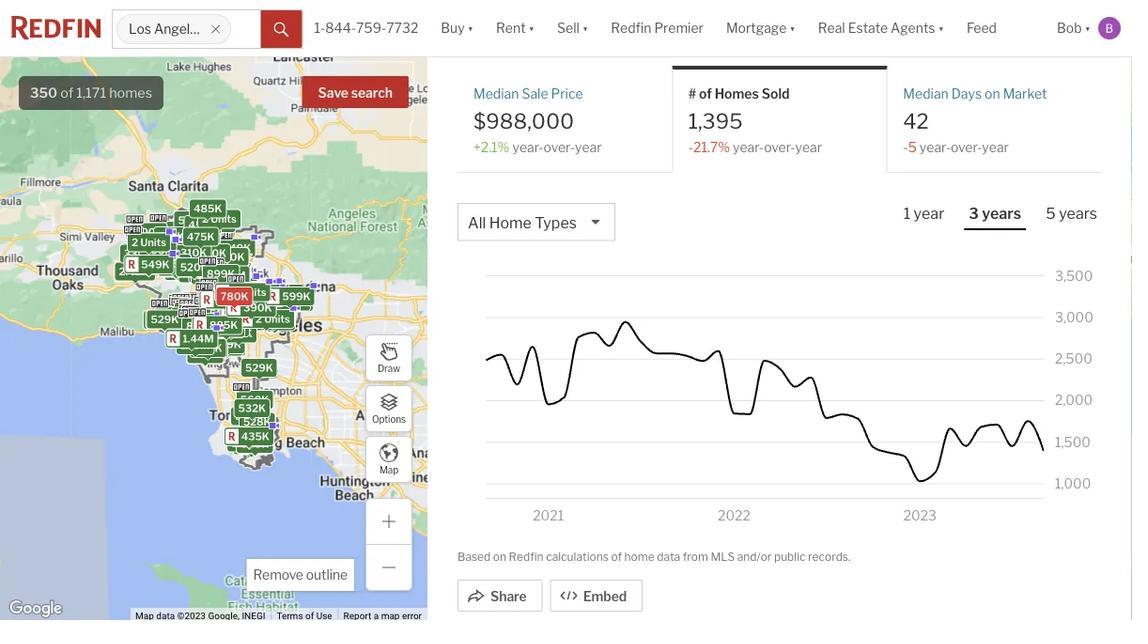 Task type: locate. For each thing, give the bounding box(es) containing it.
google image
[[5, 597, 67, 621]]

save search button
[[302, 76, 409, 108]]

2 year- from the left
[[733, 140, 764, 156]]

0 vertical spatial 490k
[[130, 253, 159, 265]]

over- down $988,000
[[544, 140, 575, 156]]

over- inside # of homes sold 1,395 -21.7% year-over-year
[[764, 140, 796, 156]]

5 inside 5 years button
[[1046, 204, 1056, 222]]

1 vertical spatial 540k
[[236, 431, 264, 443]]

2 horizontal spatial of
[[699, 86, 712, 102]]

1 ▾ from the left
[[468, 20, 474, 36]]

- down 1,395
[[689, 140, 694, 156]]

1 vertical spatial 490k
[[223, 297, 251, 309]]

685k
[[221, 287, 250, 300], [190, 311, 219, 323]]

1 horizontal spatial 515k
[[213, 340, 239, 353]]

0 vertical spatial 495k
[[141, 247, 169, 259]]

0 horizontal spatial 849k
[[161, 260, 190, 273]]

settings
[[1040, 156, 1090, 172]]

los angeles
[[129, 21, 204, 37]]

over- left account
[[951, 140, 982, 156]]

1 horizontal spatial 595k
[[234, 300, 262, 312]]

0 horizontal spatial -
[[689, 140, 694, 156]]

0 horizontal spatial year-
[[513, 140, 544, 156]]

0 vertical spatial 498k
[[223, 290, 252, 303]]

0 vertical spatial 435k
[[159, 258, 187, 270]]

1 horizontal spatial 740k
[[224, 281, 252, 293]]

1 horizontal spatial years
[[1059, 204, 1098, 222]]

675k
[[191, 347, 219, 359]]

1 vertical spatial 740k
[[224, 281, 252, 293]]

on right days
[[985, 86, 1001, 102]]

780k
[[221, 290, 249, 303]]

median for 42
[[904, 86, 949, 102]]

2 horizontal spatial 570k
[[272, 287, 300, 300]]

all home types
[[468, 213, 577, 232]]

1 horizontal spatial -
[[904, 140, 909, 156]]

0 horizontal spatial los
[[129, 21, 151, 37]]

5 inside 'median days on market 42 -5 year-over-year'
[[909, 140, 917, 156]]

1 year- from the left
[[513, 140, 544, 156]]

340k
[[198, 247, 227, 259]]

- for 42
[[904, 140, 909, 156]]

▾
[[468, 20, 474, 36], [529, 20, 535, 36], [583, 20, 589, 36], [790, 20, 796, 36], [938, 20, 945, 36], [1085, 20, 1091, 36]]

0 horizontal spatial 498k
[[186, 320, 214, 332]]

0 vertical spatial 5
[[909, 140, 917, 156]]

2 - from the left
[[904, 140, 909, 156]]

0 horizontal spatial 595k
[[178, 214, 206, 227]]

share button
[[458, 580, 543, 612]]

0 horizontal spatial 549k
[[141, 258, 170, 271]]

5 ▾ from the left
[[938, 20, 945, 36]]

1 years from the left
[[982, 204, 1022, 222]]

▾ right bob
[[1085, 20, 1091, 36]]

1 vertical spatial 435k
[[241, 431, 270, 443]]

1 vertical spatial 549k
[[243, 304, 272, 316]]

1 horizontal spatial 490k
[[223, 297, 251, 309]]

3 inside button
[[969, 204, 979, 222]]

year-
[[513, 140, 544, 156], [733, 140, 764, 156], [920, 140, 951, 156]]

0 horizontal spatial years
[[982, 204, 1022, 222]]

1.25m
[[209, 300, 239, 313], [184, 313, 215, 325], [187, 336, 218, 349]]

angeles,
[[498, 12, 584, 37]]

460k
[[182, 253, 211, 265]]

years for 3 years
[[982, 204, 1022, 222]]

of inside # of homes sold 1,395 -21.7% year-over-year
[[699, 86, 712, 102]]

2 horizontal spatial 5
[[1046, 204, 1056, 222]]

year- for 42
[[920, 140, 951, 156]]

5 for 5 units
[[194, 306, 201, 318]]

1.23m
[[199, 309, 230, 321]]

0 vertical spatial 529k
[[229, 297, 256, 309]]

0 vertical spatial 695k
[[162, 261, 191, 273]]

1.63m
[[222, 298, 253, 311]]

3 year- from the left
[[920, 140, 951, 156]]

searches
[[849, 156, 904, 172]]

1 vertical spatial 520k
[[221, 289, 249, 301]]

5 for 5 years
[[1046, 204, 1056, 222]]

+2.1%
[[474, 140, 510, 156]]

year- inside # of homes sold 1,395 -21.7% year-over-year
[[733, 140, 764, 156]]

0 horizontal spatial 1.19m
[[169, 265, 198, 277]]

1 horizontal spatial 1.19m
[[234, 304, 263, 317]]

▾ right agents
[[938, 20, 945, 36]]

1 horizontal spatial year-
[[733, 140, 764, 156]]

1 horizontal spatial over-
[[764, 140, 796, 156]]

and/or
[[738, 550, 772, 564]]

real estate agents ▾ link
[[818, 0, 945, 56]]

5 inside map region
[[194, 306, 201, 318]]

1 vertical spatial 495k
[[160, 260, 188, 272]]

▾ right the 'mortgage'
[[790, 20, 796, 36]]

- inside 'median days on market 42 -5 year-over-year'
[[904, 140, 909, 156]]

median inside 'median days on market 42 -5 year-over-year'
[[904, 86, 949, 102]]

0 vertical spatial 849k
[[161, 260, 190, 273]]

4 units
[[251, 310, 287, 322]]

498k
[[223, 290, 252, 303], [186, 320, 214, 332]]

real
[[818, 20, 846, 36]]

over- inside "median sale price $988,000 +2.1% year-over-year"
[[544, 140, 575, 156]]

of left home on the right of page
[[611, 550, 622, 564]]

None search field
[[231, 10, 261, 48]]

419k
[[213, 270, 240, 282]]

493k
[[131, 248, 159, 260]]

homes
[[715, 86, 759, 102]]

year inside # of homes sold 1,395 -21.7% year-over-year
[[796, 140, 823, 156]]

los for los angeles, ca real estate trends
[[458, 12, 494, 37]]

1 vertical spatial 685k
[[190, 311, 219, 323]]

0 horizontal spatial median
[[474, 86, 519, 102]]

529k
[[229, 297, 256, 309], [151, 313, 179, 326], [245, 362, 273, 374]]

1 - from the left
[[689, 140, 694, 156]]

▾ right rent
[[529, 20, 535, 36]]

339k
[[144, 240, 172, 252]]

580k
[[233, 302, 262, 314]]

475k up 430k
[[187, 231, 215, 243]]

1-844-759-7732 link
[[314, 20, 419, 36]]

of right 350
[[60, 85, 73, 101]]

3 years
[[969, 204, 1022, 222]]

year inside "median sale price $988,000 +2.1% year-over-year"
[[575, 140, 602, 156]]

499k
[[234, 303, 262, 315], [213, 338, 241, 351]]

695k
[[162, 261, 191, 273], [181, 307, 209, 319]]

480k
[[241, 303, 270, 315]]

1 year
[[904, 204, 945, 222]]

0 vertical spatial 425k
[[203, 223, 231, 235]]

1 vertical spatial 475k
[[231, 437, 259, 449]]

750k
[[212, 265, 240, 277], [186, 268, 214, 280], [220, 287, 248, 300]]

849k
[[161, 260, 190, 273], [212, 304, 240, 316]]

over- for 1,395
[[764, 140, 796, 156]]

1 vertical spatial 5
[[1046, 204, 1056, 222]]

539k
[[135, 259, 163, 271]]

2 vertical spatial 5
[[194, 306, 201, 318]]

785k
[[155, 257, 183, 269], [180, 303, 207, 315]]

over- for 42
[[951, 140, 982, 156]]

2 ▾ from the left
[[529, 20, 535, 36]]

median inside "median sale price $988,000 +2.1% year-over-year"
[[474, 86, 519, 102]]

mortgage ▾ button
[[715, 0, 807, 56]]

6 ▾ from the left
[[1085, 20, 1091, 36]]

draw button
[[366, 335, 413, 382]]

redfin
[[611, 20, 652, 36], [509, 550, 544, 564]]

2 horizontal spatial over-
[[951, 140, 982, 156]]

634k
[[175, 265, 203, 277]]

1 horizontal spatial 849k
[[212, 304, 240, 316]]

year- right 21.7%
[[733, 140, 764, 156]]

3 over- from the left
[[951, 140, 982, 156]]

500k down 532k
[[243, 416, 272, 428]]

mls
[[711, 550, 735, 564]]

3 ▾ from the left
[[583, 20, 589, 36]]

▾ inside mortgage ▾ dropdown button
[[790, 20, 796, 36]]

0 vertical spatial 685k
[[221, 287, 250, 300]]

▾ for buy ▾
[[468, 20, 474, 36]]

outline
[[306, 567, 348, 583]]

435k
[[159, 258, 187, 270], [241, 431, 270, 443]]

0 horizontal spatial 629k
[[157, 225, 185, 237]]

0 vertical spatial redfin
[[611, 20, 652, 36]]

601k
[[182, 259, 209, 271]]

2 years from the left
[[1059, 204, 1098, 222]]

0 vertical spatial 540k
[[243, 308, 272, 320]]

on inside 'median days on market 42 -5 year-over-year'
[[985, 86, 1001, 102]]

1 horizontal spatial 520k
[[221, 289, 249, 301]]

1 vertical spatial 425k
[[188, 246, 216, 258]]

0 horizontal spatial 5
[[194, 306, 201, 318]]

0 horizontal spatial 685k
[[190, 311, 219, 323]]

1 vertical spatial redfin
[[509, 550, 544, 564]]

years down the settings
[[1059, 204, 1098, 222]]

0 vertical spatial 629k
[[157, 225, 185, 237]]

0 vertical spatial 740k
[[187, 260, 215, 272]]

data
[[657, 550, 681, 564]]

#
[[689, 86, 697, 102]]

1 vertical spatial 849k
[[212, 304, 240, 316]]

1 vertical spatial 1.19m
[[234, 304, 263, 317]]

year- inside 'median days on market 42 -5 year-over-year'
[[920, 140, 951, 156]]

749k
[[223, 242, 251, 254], [162, 262, 190, 274], [208, 269, 236, 281]]

425k
[[203, 223, 231, 235], [188, 246, 216, 258]]

0 horizontal spatial 520k
[[180, 261, 208, 274]]

save search
[[318, 85, 393, 101]]

5 years button
[[1042, 203, 1102, 228]]

1.28m
[[150, 314, 180, 326]]

355k
[[193, 254, 221, 266]]

500k up 365k
[[134, 226, 163, 238]]

los angeles, ca real estate trends
[[458, 12, 796, 37]]

settings dialog
[[785, 56, 1133, 380]]

0 vertical spatial 1.19m
[[169, 265, 198, 277]]

2 vertical spatial 515k
[[213, 340, 239, 353]]

▾ inside real estate agents ▾ link
[[938, 20, 945, 36]]

0 vertical spatial 499k
[[234, 303, 262, 315]]

789k
[[193, 268, 220, 280]]

585k
[[166, 238, 195, 250]]

▾ inside buy ▾ dropdown button
[[468, 20, 474, 36]]

532k
[[238, 402, 266, 414]]

1.03m
[[196, 311, 227, 323]]

year- inside "median sale price $988,000 +2.1% year-over-year"
[[513, 140, 544, 156]]

1 horizontal spatial 629k
[[244, 303, 272, 315]]

1 vertical spatial 850k
[[210, 305, 238, 317]]

median up the 42
[[904, 86, 949, 102]]

1 horizontal spatial on
[[985, 86, 1001, 102]]

years down account
[[982, 204, 1022, 222]]

of right the #
[[699, 86, 712, 102]]

1 vertical spatial 499k
[[213, 338, 241, 351]]

475k
[[187, 231, 215, 243], [231, 437, 259, 449]]

1.40m
[[210, 295, 242, 307], [191, 303, 223, 315]]

888k
[[239, 303, 267, 316]]

4 ▾ from the left
[[790, 20, 796, 36]]

0 horizontal spatial over-
[[544, 140, 575, 156]]

0 horizontal spatial 475k
[[187, 231, 215, 243]]

▾ right sell
[[583, 20, 589, 36]]

0 vertical spatial 475k
[[187, 231, 215, 243]]

1 vertical spatial 498k
[[186, 320, 214, 332]]

699k
[[265, 297, 293, 309], [212, 299, 241, 312], [230, 308, 259, 320], [250, 313, 278, 325], [191, 348, 220, 361], [191, 349, 219, 361]]

2 over- from the left
[[764, 140, 796, 156]]

1.30m
[[211, 293, 243, 305], [209, 300, 240, 313], [187, 316, 218, 328], [190, 336, 221, 348]]

mortgage ▾ button
[[726, 0, 796, 56]]

545k
[[180, 241, 209, 253], [203, 262, 231, 274], [183, 315, 212, 327]]

records.
[[808, 550, 851, 564]]

los left 'angeles'
[[129, 21, 151, 37]]

over- inside 'median days on market 42 -5 year-over-year'
[[951, 140, 982, 156]]

1 vertical spatial 485k
[[193, 268, 221, 280]]

on right "based"
[[493, 550, 507, 564]]

390k
[[244, 302, 272, 314]]

559k down 470k
[[213, 341, 242, 353]]

0 horizontal spatial 515k
[[158, 230, 185, 243]]

price
[[551, 86, 583, 102]]

los left rent
[[458, 12, 494, 37]]

account settings link
[[962, 148, 1133, 180]]

0 vertical spatial on
[[985, 86, 1001, 102]]

600k
[[151, 252, 180, 264]]

- down the 42
[[904, 140, 909, 156]]

▾ inside sell ▾ dropdown button
[[583, 20, 589, 36]]

- inside # of homes sold 1,395 -21.7% year-over-year
[[689, 140, 694, 156]]

▾ right buy
[[468, 20, 474, 36]]

559k down 669k
[[212, 322, 241, 334]]

1 over- from the left
[[544, 140, 575, 156]]

redfin inside button
[[611, 20, 652, 36]]

over- left saved
[[764, 140, 796, 156]]

types
[[535, 213, 577, 232]]

1 vertical spatial 589k
[[235, 431, 264, 444]]

668k
[[208, 299, 237, 312]]

0 horizontal spatial on
[[493, 550, 507, 564]]

515k
[[158, 230, 185, 243], [252, 311, 278, 324], [213, 340, 239, 353]]

2 median from the left
[[904, 86, 949, 102]]

year- down $988,000
[[513, 140, 544, 156]]

1.73m
[[181, 308, 212, 320]]

0 horizontal spatial 740k
[[187, 260, 215, 272]]

agents
[[891, 20, 936, 36]]

median up $988,000
[[474, 86, 519, 102]]

7732
[[386, 20, 419, 36]]

335k
[[124, 247, 152, 260]]

▾ inside rent ▾ dropdown button
[[529, 20, 535, 36]]

0 horizontal spatial 490k
[[130, 253, 159, 265]]

0 horizontal spatial of
[[60, 85, 73, 101]]

year- down the 42
[[920, 140, 951, 156]]

475k down 528k
[[231, 437, 259, 449]]

1 horizontal spatial redfin
[[611, 20, 652, 36]]

2.20m
[[205, 299, 238, 311], [206, 301, 239, 313]]

based on redfin calculations of home data from mls and/or public records.
[[458, 550, 851, 564]]

bob ▾
[[1057, 20, 1091, 36]]

mortgage ▾
[[726, 20, 796, 36]]

1 median from the left
[[474, 86, 519, 102]]

trends
[[731, 12, 796, 37]]



Task type: describe. For each thing, give the bounding box(es) containing it.
838k
[[181, 262, 209, 274]]

estate
[[848, 20, 888, 36]]

1 horizontal spatial of
[[611, 550, 622, 564]]

1 vertical spatial 559k
[[213, 341, 242, 353]]

year inside 'median days on market 42 -5 year-over-year'
[[982, 140, 1009, 156]]

search
[[351, 85, 393, 101]]

draw
[[378, 363, 400, 374]]

submit search image
[[274, 22, 289, 37]]

525k
[[205, 266, 233, 278]]

0 vertical spatial 520k
[[180, 261, 208, 274]]

1,395
[[689, 108, 743, 133]]

1 vertical spatial 595k
[[234, 300, 262, 312]]

of for # of homes sold 1,395 -21.7% year-over-year
[[699, 86, 712, 102]]

user photo image
[[1099, 17, 1121, 39]]

1 vertical spatial 1.10m
[[193, 342, 223, 354]]

2 horizontal spatial 515k
[[252, 311, 278, 324]]

1-
[[314, 20, 325, 36]]

1 vertical spatial on
[[493, 550, 507, 564]]

470k
[[225, 328, 253, 340]]

2 vertical spatial 545k
[[183, 315, 212, 327]]

900k
[[250, 291, 279, 303]]

options
[[372, 414, 406, 425]]

0 vertical spatial 500k
[[134, 226, 163, 238]]

779k
[[243, 296, 270, 308]]

1.07m
[[216, 275, 247, 287]]

1 vertical spatial 815k
[[190, 304, 216, 317]]

1 vertical spatial 629k
[[244, 303, 272, 315]]

669k
[[218, 309, 246, 321]]

map button
[[366, 436, 413, 483]]

1 horizontal spatial 498k
[[223, 290, 252, 303]]

sell ▾
[[557, 20, 589, 36]]

999k
[[184, 311, 212, 323]]

1 vertical spatial 529k
[[151, 313, 179, 326]]

4
[[251, 310, 258, 322]]

860k
[[151, 314, 180, 326]]

▾ for rent ▾
[[529, 20, 535, 36]]

year- for 1,395
[[733, 140, 764, 156]]

310k
[[180, 247, 207, 259]]

▾ for mortgage ▾
[[790, 20, 796, 36]]

mortgage
[[726, 20, 787, 36]]

0 vertical spatial 589k
[[209, 292, 238, 304]]

embed
[[583, 589, 627, 605]]

share
[[491, 589, 527, 605]]

42
[[904, 108, 929, 133]]

ca
[[588, 12, 618, 37]]

year inside button
[[914, 204, 945, 222]]

620k
[[213, 293, 241, 305]]

569k
[[235, 410, 264, 423]]

450k
[[188, 219, 217, 231]]

1 horizontal spatial 570k
[[233, 288, 261, 301]]

0 vertical spatial 485k
[[194, 202, 222, 215]]

1 vertical spatial 785k
[[180, 303, 207, 315]]

3.50m
[[258, 315, 291, 328]]

7.80m
[[206, 298, 239, 310]]

759-
[[356, 20, 386, 36]]

1 horizontal spatial 500k
[[243, 416, 272, 428]]

of for 350 of 1,171 homes
[[60, 85, 73, 101]]

$988,000
[[474, 108, 574, 133]]

1 horizontal spatial 549k
[[243, 304, 272, 316]]

1 horizontal spatial 475k
[[231, 437, 259, 449]]

430k
[[188, 246, 216, 258]]

927k
[[250, 310, 277, 322]]

from
[[683, 550, 708, 564]]

median for $988,000
[[474, 86, 519, 102]]

buy ▾ button
[[430, 0, 485, 56]]

reviews link
[[785, 337, 962, 368]]

2.90m
[[188, 305, 221, 318]]

median sale price $988,000 +2.1% year-over-year
[[474, 86, 602, 156]]

5 years
[[1046, 204, 1098, 222]]

1 year button
[[899, 203, 949, 228]]

save
[[318, 85, 349, 101]]

sold
[[762, 86, 790, 102]]

530k
[[157, 257, 185, 269]]

sale
[[522, 86, 548, 102]]

0 vertical spatial 1.10m
[[215, 290, 245, 302]]

0 vertical spatial 559k
[[212, 322, 241, 334]]

0 vertical spatial 515k
[[158, 230, 185, 243]]

rent ▾
[[496, 20, 535, 36]]

market
[[1003, 86, 1047, 102]]

0 horizontal spatial 570k
[[192, 268, 220, 280]]

800k
[[211, 295, 240, 307]]

1 vertical spatial 545k
[[203, 262, 231, 274]]

0 vertical spatial 815k
[[214, 291, 241, 303]]

1.39m
[[207, 299, 238, 311]]

sell
[[557, 20, 580, 36]]

350
[[30, 85, 58, 101]]

▾ for bob ▾
[[1085, 20, 1091, 36]]

1 horizontal spatial 685k
[[221, 287, 250, 300]]

375k
[[162, 261, 190, 273]]

offers
[[808, 313, 847, 329]]

estate
[[664, 12, 727, 37]]

options button
[[366, 385, 413, 432]]

rent ▾ button
[[496, 0, 535, 56]]

- for 1,395
[[689, 140, 694, 156]]

0 vertical spatial 549k
[[141, 258, 170, 271]]

819k
[[216, 268, 242, 281]]

rent ▾ button
[[485, 0, 546, 56]]

0 horizontal spatial 435k
[[159, 258, 187, 270]]

0 horizontal spatial redfin
[[509, 550, 544, 564]]

728k
[[194, 268, 221, 280]]

349k
[[161, 260, 189, 272]]

21.7%
[[694, 140, 730, 156]]

remove los angeles image
[[210, 23, 221, 35]]

1,171
[[76, 85, 106, 101]]

map region
[[0, 0, 552, 621]]

▾ for sell ▾
[[583, 20, 589, 36]]

365k
[[134, 239, 162, 251]]

528k
[[243, 416, 271, 428]]

real estate agents ▾ button
[[807, 0, 956, 56]]

0 vertical spatial 850k
[[228, 288, 257, 301]]

reviews
[[808, 344, 860, 360]]

rent
[[496, 20, 526, 36]]

sell ▾ button
[[546, 0, 600, 56]]

775k
[[225, 327, 252, 339]]

690k
[[183, 267, 212, 280]]

2 vertical spatial 529k
[[245, 362, 273, 374]]

years for 5 years
[[1059, 204, 1098, 222]]

home
[[489, 213, 532, 232]]

2.48m
[[199, 308, 232, 320]]

968k
[[190, 317, 218, 329]]

1 vertical spatial 695k
[[181, 307, 209, 319]]

saved searches link
[[785, 148, 962, 180]]

buy ▾ button
[[441, 0, 474, 56]]

0 vertical spatial 785k
[[155, 257, 183, 269]]

los for los angeles
[[129, 21, 151, 37]]

0 vertical spatial 545k
[[180, 241, 209, 253]]



Task type: vqa. For each thing, say whether or not it's contained in the screenshot.
by to the right
no



